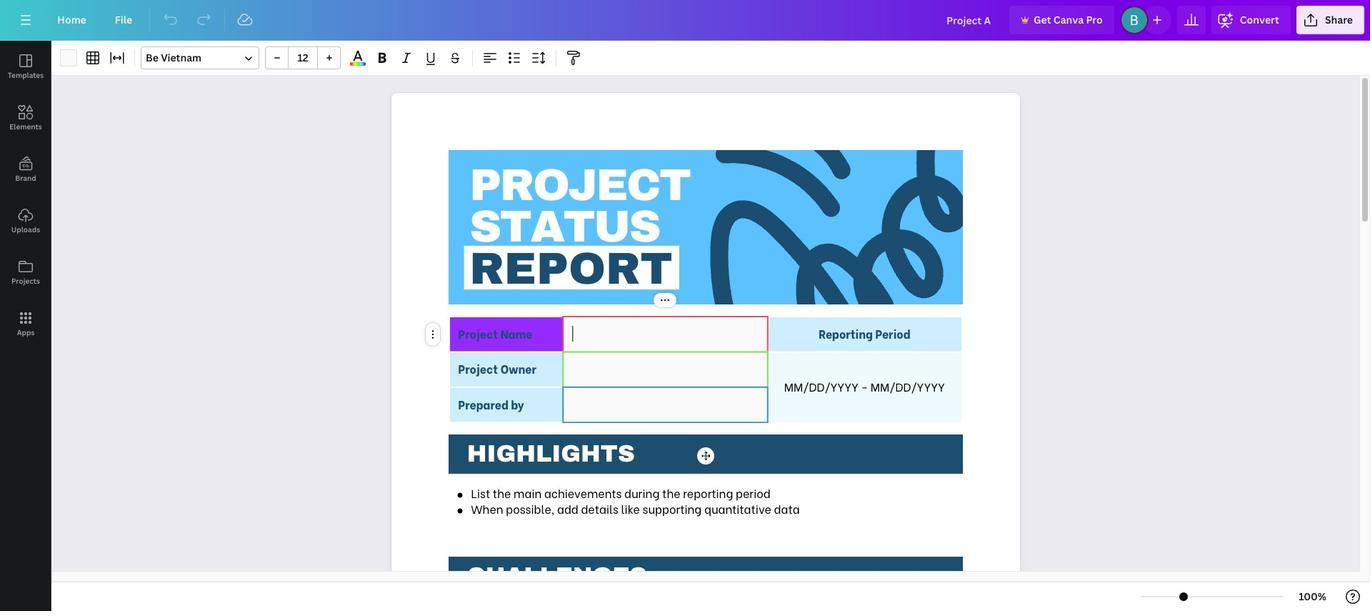 Task type: vqa. For each thing, say whether or not it's contained in the screenshot.
Cream and Yellow Minimalist Creative Business Talk Flyer image
no



Task type: describe. For each thing, give the bounding box(es) containing it.
supporting
[[643, 500, 702, 517]]

brand button
[[0, 144, 51, 195]]

convert button
[[1212, 6, 1291, 34]]

be
[[146, 51, 159, 64]]

projects button
[[0, 247, 51, 298]]

like
[[621, 500, 640, 517]]

elements button
[[0, 92, 51, 144]]

be vietnam
[[146, 51, 202, 64]]

list the main achievements during the reporting period when possible, add details like supporting quantitative data
[[471, 484, 800, 517]]

Design title text field
[[936, 6, 1004, 34]]

reporting
[[683, 484, 734, 501]]

vietnam
[[161, 51, 202, 64]]

home link
[[46, 6, 98, 34]]

side panel tab list
[[0, 41, 51, 349]]

#fafafa image
[[60, 49, 77, 66]]

get
[[1034, 13, 1052, 26]]

share
[[1326, 13, 1354, 26]]

1 the from the left
[[493, 484, 511, 501]]

share button
[[1297, 6, 1365, 34]]

period
[[736, 484, 771, 501]]

100% button
[[1290, 585, 1336, 608]]

project
[[469, 161, 690, 209]]

file button
[[103, 6, 144, 34]]

pro
[[1087, 13, 1103, 26]]

convert
[[1240, 13, 1280, 26]]

main menu bar
[[0, 0, 1371, 41]]

quantitative
[[705, 500, 772, 517]]

achievements
[[545, 484, 622, 501]]

canva
[[1054, 13, 1084, 26]]



Task type: locate. For each thing, give the bounding box(es) containing it.
None text field
[[391, 84, 1020, 611], [572, 326, 758, 343], [391, 84, 1020, 611], [572, 326, 758, 343]]

brand
[[15, 173, 36, 183]]

report
[[469, 245, 673, 293]]

main
[[514, 484, 542, 501]]

templates button
[[0, 41, 51, 92]]

during
[[625, 484, 660, 501]]

color range image
[[350, 62, 366, 66]]

apps
[[17, 327, 35, 337]]

1 horizontal spatial the
[[663, 484, 681, 501]]

100%
[[1299, 590, 1327, 603]]

get canva pro button
[[1010, 6, 1115, 34]]

uploads
[[11, 224, 40, 234]]

0 horizontal spatial the
[[493, 484, 511, 501]]

the
[[493, 484, 511, 501], [663, 484, 681, 501]]

apps button
[[0, 298, 51, 349]]

status
[[469, 203, 659, 251]]

– – number field
[[293, 51, 313, 64]]

add
[[557, 500, 579, 517]]

elements
[[9, 121, 42, 131]]

details
[[581, 500, 619, 517]]

projects
[[11, 276, 40, 286]]

project status report
[[469, 161, 690, 293]]

2 the from the left
[[663, 484, 681, 501]]

get canva pro
[[1034, 13, 1103, 26]]

group
[[265, 46, 341, 69]]

data
[[774, 500, 800, 517]]

the right list
[[493, 484, 511, 501]]

file
[[115, 13, 132, 26]]

when
[[471, 500, 503, 517]]

home
[[57, 13, 86, 26]]

be vietnam button
[[141, 46, 259, 69]]

possible,
[[506, 500, 555, 517]]

list
[[471, 484, 490, 501]]

templates
[[8, 70, 44, 80]]

uploads button
[[0, 195, 51, 247]]

the right "during"
[[663, 484, 681, 501]]



